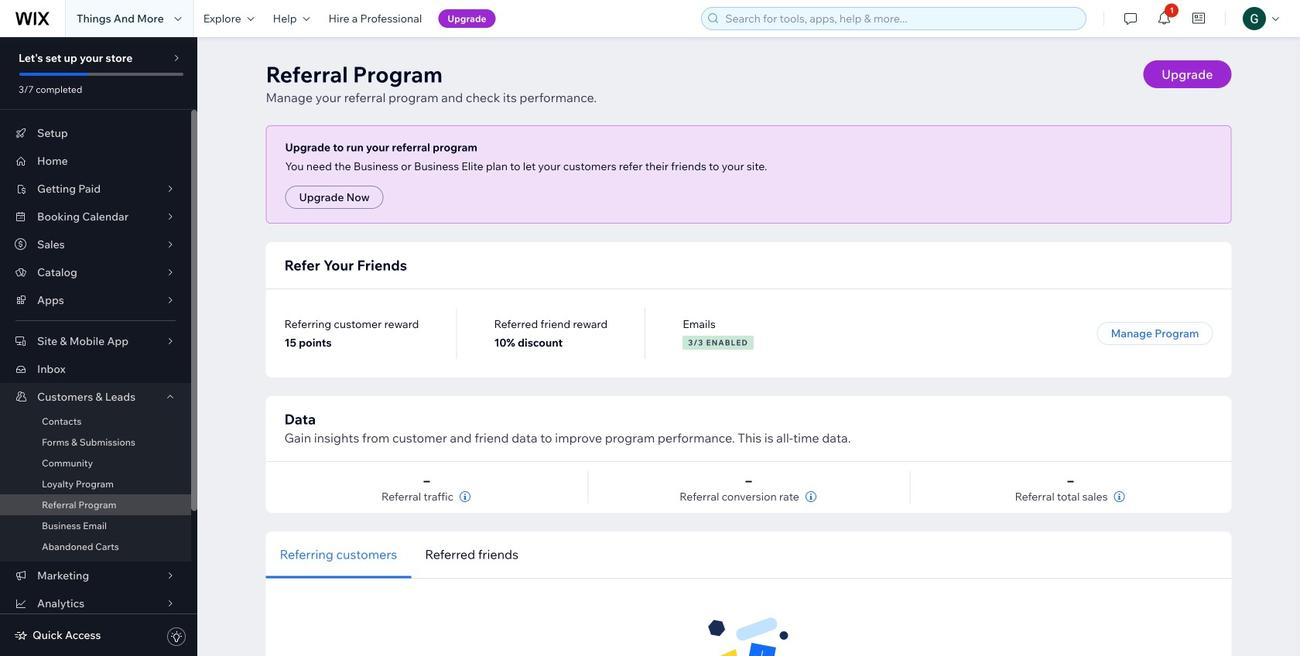 Task type: vqa. For each thing, say whether or not it's contained in the screenshot.
Sidebar Element
yes



Task type: describe. For each thing, give the bounding box(es) containing it.
sidebar element
[[0, 37, 197, 657]]

Search for tools, apps, help & more... field
[[721, 8, 1082, 29]]



Task type: locate. For each thing, give the bounding box(es) containing it.
tab list
[[266, 532, 864, 579]]



